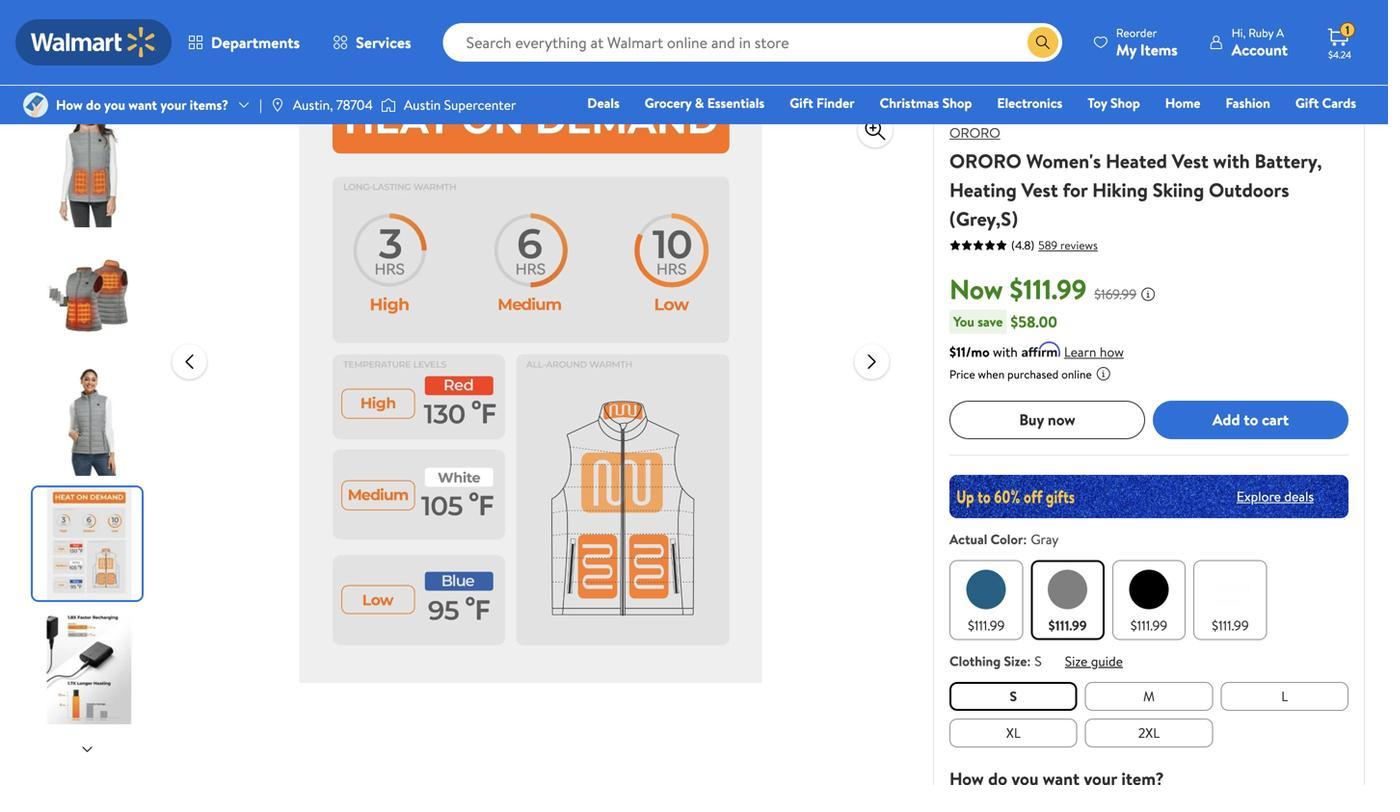 Task type: vqa. For each thing, say whether or not it's contained in the screenshot.
Discover
no



Task type: describe. For each thing, give the bounding box(es) containing it.
$111.99 for 1st $111.99 button from the right
[[1212, 616, 1249, 635]]

$111.99 for 3rd $111.99 button from left
[[1131, 616, 1168, 635]]

shop for christmas shop
[[943, 94, 972, 112]]

0 vertical spatial vest
[[1172, 148, 1209, 175]]

78704
[[336, 95, 373, 114]]

add to favorites list, ororo women's heated vest with battery, heating vest for hiking skiing outdoors (grey,s) image
[[864, 76, 887, 100]]

departments
[[211, 32, 300, 53]]

toy shop link
[[1079, 93, 1149, 113]]

reviews
[[1061, 237, 1098, 254]]

learn
[[1064, 343, 1097, 361]]

ororo women's heated vest with battery, heating vest for hiking skiing outdoors (grey,s) - image 1 of 12 image
[[33, 115, 146, 228]]

services
[[356, 32, 411, 53]]

services button
[[316, 19, 428, 66]]

xl button
[[950, 719, 1078, 748]]

reorder
[[1116, 25, 1157, 41]]

you save $58.00
[[954, 311, 1058, 332]]

(4.8)
[[1011, 237, 1035, 254]]

reorder my items
[[1116, 25, 1178, 60]]

ororo women's heated vest with battery, heating vest for hiking skiing outdoors (grey,s) - image 3 of 12 image
[[33, 363, 146, 476]]

ororo women's heated vest with battery, heating vest for hiking skiing outdoors (grey,s) - image 2 of 12 image
[[33, 239, 146, 352]]

your
[[160, 95, 186, 114]]

price
[[950, 366, 975, 383]]

grocery
[[645, 94, 692, 112]]

you
[[954, 312, 975, 331]]

learn more about strikethrough prices image
[[1141, 287, 1156, 302]]

: for color
[[1023, 530, 1027, 549]]

1 $111.99 button from the left
[[950, 560, 1023, 640]]

best seller
[[1003, 94, 1055, 111]]

purchased
[[1008, 366, 1059, 383]]

next media item image
[[861, 350, 884, 374]]

deals
[[587, 94, 620, 112]]

debit
[[1241, 121, 1274, 139]]

 image for how do you want your items?
[[23, 93, 48, 118]]

m button
[[1085, 682, 1213, 711]]

 image for austin supercenter
[[381, 95, 396, 115]]

ororo women's heated vest with battery, heating vest for hiking skiing outdoors (grey,s) - image 5 of 12 image
[[33, 612, 146, 725]]

christmas shop link
[[871, 93, 981, 113]]

how
[[1100, 343, 1124, 361]]

$169.99
[[1095, 285, 1137, 304]]

how do you want your items?
[[56, 95, 229, 114]]

gift for cards
[[1296, 94, 1319, 112]]

color
[[991, 530, 1023, 549]]

seller
[[1028, 94, 1055, 111]]

do
[[86, 95, 101, 114]]

gift for finder
[[790, 94, 813, 112]]

my
[[1116, 39, 1137, 60]]

online
[[1062, 366, 1092, 383]]

$11/mo with
[[950, 343, 1018, 361]]

gift finder
[[790, 94, 855, 112]]

now
[[950, 270, 1003, 308]]

shop for toy shop
[[1111, 94, 1140, 112]]

hi, ruby a account
[[1232, 25, 1288, 60]]

deal
[[957, 94, 980, 111]]

how
[[56, 95, 83, 114]]

cart
[[1262, 409, 1289, 431]]

actual color : gray
[[950, 530, 1059, 549]]

buy now button
[[950, 401, 1145, 439]]

fashion
[[1226, 94, 1271, 112]]

legal information image
[[1096, 366, 1111, 382]]

skiing
[[1153, 176, 1205, 203]]

actual
[[950, 530, 988, 549]]

grocery & essentials
[[645, 94, 765, 112]]

registry link
[[1126, 120, 1192, 140]]

1 vertical spatial vest
[[1022, 176, 1058, 203]]

sponsored
[[1293, 6, 1346, 23]]

xl
[[1006, 724, 1021, 743]]

up to sixty percent off deals. shop now. image
[[950, 475, 1349, 518]]

s inside button
[[1010, 687, 1017, 706]]

m
[[1143, 687, 1155, 706]]

explore deals
[[1237, 487, 1314, 506]]

supercenter
[[444, 95, 516, 114]]

want
[[128, 95, 157, 114]]

learn how button
[[1064, 342, 1124, 362]]

austin,
[[293, 95, 333, 114]]

2 $111.99 button from the left
[[1031, 560, 1105, 640]]

ad disclaimer and feedback image
[[1350, 7, 1365, 22]]

1 size from the left
[[1004, 652, 1027, 671]]

$58.00
[[1011, 311, 1058, 332]]

l button
[[1221, 682, 1349, 711]]

4 $111.99 button from the left
[[1194, 560, 1268, 640]]

2 size from the left
[[1065, 652, 1088, 671]]

clothing
[[950, 652, 1001, 671]]

add
[[1213, 409, 1240, 431]]

cards
[[1323, 94, 1357, 112]]



Task type: locate. For each thing, give the bounding box(es) containing it.
with down one
[[1213, 148, 1250, 175]]

best
[[1003, 94, 1026, 111]]

with up when
[[993, 343, 1018, 361]]

$111.99 up size guide
[[1049, 616, 1087, 635]]

: left gray
[[1023, 530, 1027, 549]]

one debit link
[[1200, 120, 1283, 140]]

size guide
[[1065, 652, 1123, 671]]

shop right toy
[[1111, 94, 1140, 112]]

departments button
[[172, 19, 316, 66]]

buy
[[1019, 409, 1044, 431]]

women's
[[1026, 148, 1101, 175]]

$111.99 for 2nd $111.99 button from the left
[[1049, 616, 1087, 635]]

ororo down deal
[[950, 123, 1001, 142]]

ororo ororo women's heated vest with battery, heating vest for hiking skiing outdoors (grey,s)
[[950, 123, 1322, 232]]

one
[[1209, 121, 1238, 139]]

2 shop from the left
[[1111, 94, 1140, 112]]

clothing size list
[[946, 679, 1353, 752]]

$111.99 up l button
[[1212, 616, 1249, 635]]

1 vertical spatial :
[[1027, 652, 1031, 671]]

next image image
[[80, 743, 95, 758]]

christmas shop
[[880, 94, 972, 112]]

clothing size : s
[[950, 652, 1042, 671]]

learn how
[[1064, 343, 1124, 361]]

s up xl
[[1010, 687, 1017, 706]]

size guide button
[[1065, 652, 1123, 671]]

2xl
[[1138, 724, 1160, 743]]

ororo up heating
[[950, 148, 1022, 175]]

Walmart Site-Wide search field
[[443, 23, 1062, 62]]

shop up ororo link
[[943, 94, 972, 112]]

to
[[1244, 409, 1259, 431]]

1 horizontal spatial shop
[[1111, 94, 1140, 112]]

1 horizontal spatial  image
[[381, 95, 396, 115]]

now $111.99
[[950, 270, 1087, 308]]

$111.99 up m
[[1131, 616, 1168, 635]]

add to cart
[[1213, 409, 1289, 431]]

 image left how
[[23, 93, 48, 118]]

$111.99 up $58.00
[[1010, 270, 1087, 308]]

1 horizontal spatial size
[[1065, 652, 1088, 671]]

0 vertical spatial :
[[1023, 530, 1027, 549]]

austin supercenter
[[404, 95, 516, 114]]

outdoors
[[1209, 176, 1290, 203]]

$11/mo
[[950, 343, 990, 361]]

$111.99 up clothing size : s
[[968, 616, 1005, 635]]

gift
[[790, 94, 813, 112], [1296, 94, 1319, 112]]

l
[[1282, 687, 1288, 706]]

 image
[[23, 93, 48, 118], [381, 95, 396, 115]]

0 horizontal spatial vest
[[1022, 176, 1058, 203]]

1 vertical spatial with
[[993, 343, 1018, 361]]

$4.24
[[1329, 48, 1352, 61]]

a
[[1277, 25, 1284, 41]]

1 horizontal spatial with
[[1213, 148, 1250, 175]]

size
[[1004, 652, 1027, 671], [1065, 652, 1088, 671]]

electronics link
[[989, 93, 1072, 113]]

affirm image
[[1022, 342, 1060, 357]]

account
[[1232, 39, 1288, 60]]

0 horizontal spatial gift
[[790, 94, 813, 112]]

ruby
[[1249, 25, 1274, 41]]

ororo
[[950, 123, 1001, 142], [950, 148, 1022, 175]]

hi,
[[1232, 25, 1246, 41]]

: for size
[[1027, 652, 1031, 671]]

explore deals link
[[1229, 480, 1322, 514]]

0 vertical spatial with
[[1213, 148, 1250, 175]]

items?
[[190, 95, 229, 114]]

shop
[[943, 94, 972, 112], [1111, 94, 1140, 112]]

with inside ororo ororo women's heated vest with battery, heating vest for hiking skiing outdoors (grey,s)
[[1213, 148, 1250, 175]]

search icon image
[[1035, 35, 1051, 50]]

gift cards registry
[[1135, 94, 1357, 139]]

0 horizontal spatial with
[[993, 343, 1018, 361]]

: up s button
[[1027, 652, 1031, 671]]

1 horizontal spatial vest
[[1172, 148, 1209, 175]]

gift left finder
[[790, 94, 813, 112]]

registry
[[1135, 121, 1184, 139]]

2 ororo from the top
[[950, 148, 1022, 175]]

$111.99 button
[[950, 560, 1023, 640], [1031, 560, 1105, 640], [1112, 560, 1186, 640], [1194, 560, 1268, 640]]

$111.99
[[1010, 270, 1087, 308], [968, 616, 1005, 635], [1049, 616, 1087, 635], [1131, 616, 1168, 635], [1212, 616, 1249, 635]]

vest left for
[[1022, 176, 1058, 203]]

austin
[[404, 95, 441, 114]]

actual color list
[[946, 557, 1353, 644]]

1 gift from the left
[[790, 94, 813, 112]]

1 shop from the left
[[943, 94, 972, 112]]

heating
[[950, 176, 1017, 203]]

walmart+
[[1299, 121, 1357, 139]]

essentials
[[707, 94, 765, 112]]

save
[[978, 312, 1003, 331]]

0 horizontal spatial s
[[1010, 687, 1017, 706]]

1
[[1346, 22, 1350, 38]]

0 horizontal spatial shop
[[943, 94, 972, 112]]

 image right 78704
[[381, 95, 396, 115]]

s button
[[950, 682, 1078, 711]]

(grey,s)
[[950, 205, 1018, 232]]

battery,
[[1255, 148, 1322, 175]]

with
[[1213, 148, 1250, 175], [993, 343, 1018, 361]]

finder
[[817, 94, 855, 112]]

ororo link
[[950, 123, 1001, 142]]

when
[[978, 366, 1005, 383]]

0 horizontal spatial size
[[1004, 652, 1027, 671]]

(4.8) 589 reviews
[[1011, 237, 1098, 254]]

|
[[259, 95, 262, 114]]

ororo women's heated vest with battery, heating vest for hiking skiing outdoors (grey,s) image
[[222, 67, 839, 684]]

1 horizontal spatial s
[[1035, 652, 1042, 671]]

size up s button
[[1004, 652, 1027, 671]]

gift inside gift finder link
[[790, 94, 813, 112]]

ororo women's heated vest with battery, heating vest for hiking skiing outdoors (grey,s) - image 4 of 12 image
[[33, 488, 146, 601]]

home
[[1165, 94, 1201, 112]]

deals
[[1285, 487, 1314, 506]]

 image
[[270, 97, 285, 113]]

2xl button
[[1085, 719, 1213, 748]]

1 ororo from the top
[[950, 123, 1001, 142]]

size left guide
[[1065, 652, 1088, 671]]

explore
[[1237, 487, 1281, 506]]

gift left cards
[[1296, 94, 1319, 112]]

heated
[[1106, 148, 1168, 175]]

0 vertical spatial s
[[1035, 652, 1042, 671]]

price when purchased online
[[950, 366, 1092, 383]]

&
[[695, 94, 704, 112]]

s up s button
[[1035, 652, 1042, 671]]

items
[[1141, 39, 1178, 60]]

now
[[1048, 409, 1076, 431]]

electronics
[[997, 94, 1063, 112]]

2 gift from the left
[[1296, 94, 1319, 112]]

add to cart button
[[1153, 401, 1349, 439]]

589 reviews link
[[1035, 237, 1098, 254]]

Search search field
[[443, 23, 1062, 62]]

3 $111.99 button from the left
[[1112, 560, 1186, 640]]

buy now
[[1019, 409, 1076, 431]]

one debit
[[1209, 121, 1274, 139]]

$111.99 for fourth $111.99 button from right
[[968, 616, 1005, 635]]

1 vertical spatial ororo
[[950, 148, 1022, 175]]

previous media item image
[[178, 350, 201, 374]]

0 horizontal spatial  image
[[23, 93, 48, 118]]

hiking
[[1093, 176, 1148, 203]]

s
[[1035, 652, 1042, 671], [1010, 687, 1017, 706]]

christmas
[[880, 94, 939, 112]]

1 horizontal spatial gift
[[1296, 94, 1319, 112]]

zoom image modal image
[[864, 119, 887, 142]]

for
[[1063, 176, 1088, 203]]

austin, 78704
[[293, 95, 373, 114]]

1 vertical spatial s
[[1010, 687, 1017, 706]]

vest up skiing at the top of the page
[[1172, 148, 1209, 175]]

toy shop
[[1088, 94, 1140, 112]]

0 vertical spatial ororo
[[950, 123, 1001, 142]]

gift inside gift cards registry
[[1296, 94, 1319, 112]]

walmart image
[[31, 27, 156, 58]]

guide
[[1091, 652, 1123, 671]]



